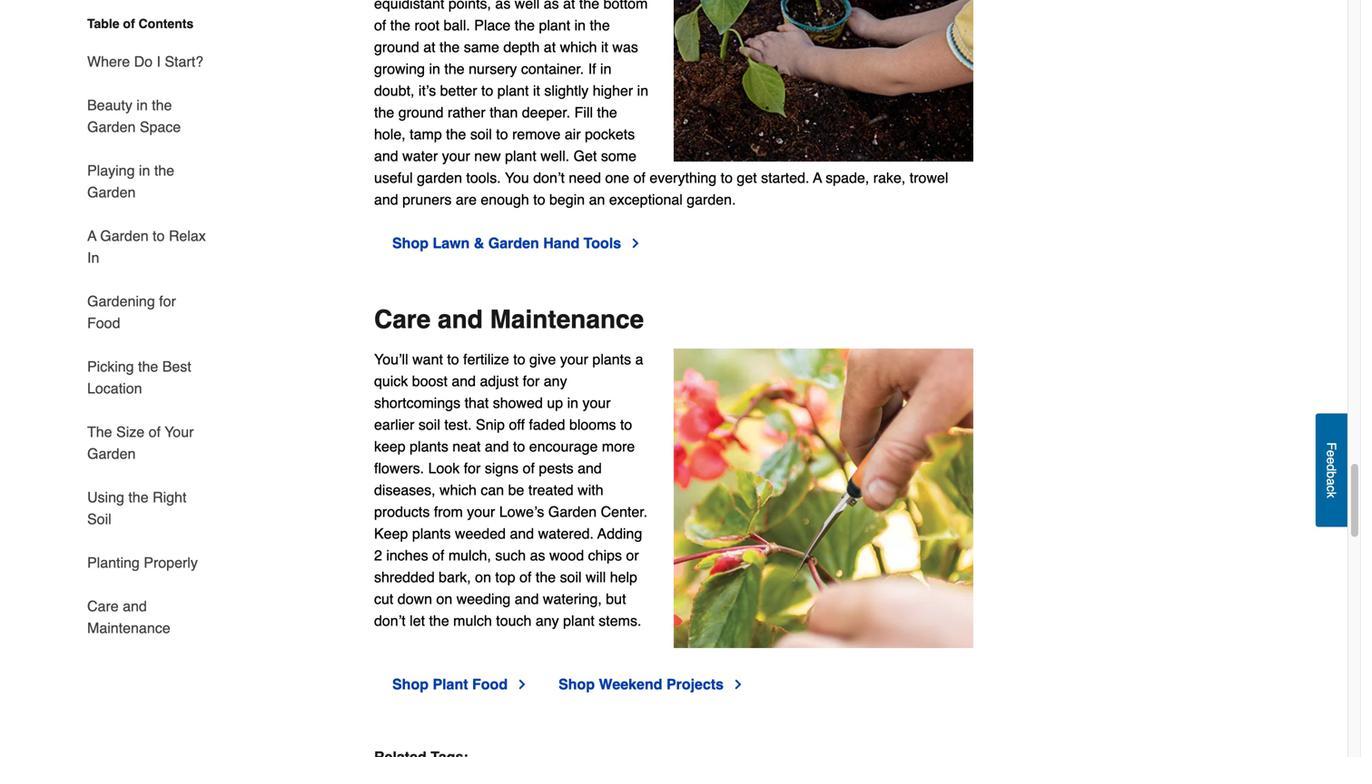 Task type: locate. For each thing, give the bounding box(es) containing it.
chevron right image down touch
[[515, 677, 529, 692]]

1 vertical spatial for
[[523, 373, 540, 390]]

your up blooms on the bottom of page
[[582, 395, 611, 411]]

keep
[[374, 525, 408, 542]]

planting
[[87, 554, 140, 571]]

picking the best location link
[[87, 345, 209, 410]]

2 vertical spatial in
[[567, 395, 578, 411]]

0 horizontal spatial maintenance
[[87, 620, 170, 636]]

food for shop plant food
[[472, 676, 508, 693]]

garden down 'beauty'
[[87, 118, 136, 135]]

in inside beauty in the garden space
[[136, 97, 148, 113]]

space
[[140, 118, 181, 135]]

in for playing
[[139, 162, 150, 179]]

1 horizontal spatial for
[[464, 460, 481, 477]]

care and maintenance up fertilize
[[374, 305, 644, 334]]

maintenance down "planting properly" link
[[87, 620, 170, 636]]

with
[[578, 482, 603, 499]]

of
[[123, 16, 135, 31], [149, 424, 161, 440], [523, 460, 535, 477], [432, 547, 444, 564], [519, 569, 532, 586]]

any up up
[[544, 373, 567, 390]]

chevron right image for projects
[[731, 677, 746, 692]]

off
[[509, 416, 525, 433]]

1 vertical spatial maintenance
[[87, 620, 170, 636]]

shop weekend projects link
[[558, 674, 746, 695]]

f e e d b a c k
[[1324, 442, 1339, 498]]

care and maintenance
[[374, 305, 644, 334], [87, 598, 170, 636]]

shop
[[392, 235, 429, 252], [392, 676, 429, 693], [558, 676, 595, 693]]

a inside you'll want to fertilize to give your plants a quick boost and adjust for any shortcomings that showed up in your earlier soil test. snip off faded blooms to keep plants neat and to encourage more flowers. look for signs of pests and diseases, which can be treated with products from your lowe's garden center. keep plants weeded and watered. adding 2 inches of mulch, such as wood chips or shredded bark, on top of the soil will help cut down on weeding and watering, but don't let the mulch touch any plant stems.
[[635, 351, 643, 368]]

size
[[116, 424, 144, 440]]

right
[[153, 489, 186, 506]]

flowers.
[[374, 460, 424, 477]]

0 horizontal spatial chevron right image
[[515, 677, 529, 692]]

shop left plant
[[392, 676, 429, 693]]

1 vertical spatial plants
[[410, 438, 448, 455]]

garden down the
[[87, 445, 136, 462]]

the inside using the right soil
[[128, 489, 149, 506]]

your
[[560, 351, 588, 368], [582, 395, 611, 411], [467, 504, 495, 520]]

and down "planting properly" link
[[123, 598, 147, 615]]

1 vertical spatial care and maintenance
[[87, 598, 170, 636]]

tools
[[584, 235, 621, 252]]

to left give
[[513, 351, 525, 368]]

garden inside the playing in the garden
[[87, 184, 136, 201]]

0 vertical spatial food
[[87, 315, 120, 331]]

any left the plant
[[536, 612, 559, 629]]

beauty in the garden space link
[[87, 84, 209, 149]]

from
[[434, 504, 463, 520]]

1 vertical spatial care
[[87, 598, 119, 615]]

in
[[136, 97, 148, 113], [139, 162, 150, 179], [567, 395, 578, 411]]

location
[[87, 380, 142, 397]]

maintenance
[[490, 305, 644, 334], [87, 620, 170, 636]]

1 horizontal spatial a
[[1324, 478, 1339, 485]]

a woman planting bonnie pepper plants in a raised garden bed. image
[[674, 0, 973, 162]]

1 horizontal spatial chevron right image
[[731, 677, 746, 692]]

in right up
[[567, 395, 578, 411]]

picking the best location
[[87, 358, 191, 397]]

soil down shortcomings
[[418, 416, 440, 433]]

don't
[[374, 612, 406, 629]]

and down lowe's
[[510, 525, 534, 542]]

shortcomings
[[374, 395, 460, 411]]

to left relax in the left top of the page
[[153, 227, 165, 244]]

0 horizontal spatial for
[[159, 293, 176, 310]]

be
[[508, 482, 524, 499]]

0 vertical spatial any
[[544, 373, 567, 390]]

2 vertical spatial plants
[[412, 525, 451, 542]]

garden right a
[[100, 227, 149, 244]]

plant
[[433, 676, 468, 693]]

1 vertical spatial on
[[436, 591, 452, 607]]

of inside the size of your garden
[[149, 424, 161, 440]]

center.
[[601, 504, 648, 520]]

&
[[474, 235, 484, 252]]

1 chevron right image from the left
[[515, 677, 529, 692]]

0 vertical spatial for
[[159, 293, 176, 310]]

2 chevron right image from the left
[[731, 677, 746, 692]]

of right size
[[149, 424, 161, 440]]

shop weekend projects
[[558, 676, 724, 693]]

maintenance up give
[[490, 305, 644, 334]]

the left best at the top left
[[138, 358, 158, 375]]

care and maintenance link
[[87, 585, 209, 639]]

the up the 'space'
[[152, 97, 172, 113]]

using the right soil link
[[87, 476, 209, 541]]

the inside the playing in the garden
[[154, 162, 174, 179]]

d
[[1324, 464, 1339, 471]]

soil up "watering,"
[[560, 569, 582, 586]]

shop lawn & garden hand tools link
[[392, 232, 643, 254]]

shop left weekend at the bottom
[[558, 676, 595, 693]]

blooms
[[569, 416, 616, 433]]

e up d
[[1324, 450, 1339, 457]]

chevron right image right projects
[[731, 677, 746, 692]]

1 horizontal spatial soil
[[560, 569, 582, 586]]

garden up watered.
[[548, 504, 597, 520]]

plants up blooms on the bottom of page
[[592, 351, 631, 368]]

where
[[87, 53, 130, 70]]

2 horizontal spatial for
[[523, 373, 540, 390]]

shop plant food
[[392, 676, 508, 693]]

garden down playing
[[87, 184, 136, 201]]

chevron right image
[[515, 677, 529, 692], [731, 677, 746, 692]]

in right playing
[[139, 162, 150, 179]]

1 e from the top
[[1324, 450, 1339, 457]]

mulch,
[[448, 547, 491, 564]]

garden inside the size of your garden
[[87, 445, 136, 462]]

f
[[1324, 442, 1339, 450]]

1 vertical spatial food
[[472, 676, 508, 693]]

shop left lawn
[[392, 235, 429, 252]]

food down gardening
[[87, 315, 120, 331]]

1 horizontal spatial on
[[475, 569, 491, 586]]

you'll
[[374, 351, 408, 368]]

in up the 'space'
[[136, 97, 148, 113]]

chips
[[588, 547, 622, 564]]

on up weeding
[[475, 569, 491, 586]]

0 horizontal spatial care and maintenance
[[87, 598, 170, 636]]

0 vertical spatial care
[[374, 305, 431, 334]]

food inside the gardening for food
[[87, 315, 120, 331]]

pests
[[539, 460, 574, 477]]

you'll want to fertilize to give your plants a quick boost and adjust for any shortcomings that showed up in your earlier soil test. snip off faded blooms to keep plants neat and to encourage more flowers. look for signs of pests and diseases, which can be treated with products from your lowe's garden center. keep plants weeded and watered. adding 2 inches of mulch, such as wood chips or shredded bark, on top of the soil will help cut down on weeding and watering, but don't let the mulch touch any plant stems.
[[374, 351, 648, 629]]

0 horizontal spatial soil
[[418, 416, 440, 433]]

and
[[438, 305, 483, 334], [452, 373, 476, 390], [485, 438, 509, 455], [578, 460, 602, 477], [510, 525, 534, 542], [515, 591, 539, 607], [123, 598, 147, 615]]

signs
[[485, 460, 519, 477]]

fertilize
[[463, 351, 509, 368]]

for inside the gardening for food
[[159, 293, 176, 310]]

for down give
[[523, 373, 540, 390]]

table
[[87, 16, 119, 31]]

1 vertical spatial in
[[139, 162, 150, 179]]

beauty
[[87, 97, 132, 113]]

plants up look
[[410, 438, 448, 455]]

in inside the playing in the garden
[[139, 162, 150, 179]]

0 horizontal spatial on
[[436, 591, 452, 607]]

soil
[[418, 416, 440, 433], [560, 569, 582, 586]]

for right gardening
[[159, 293, 176, 310]]

0 vertical spatial maintenance
[[490, 305, 644, 334]]

the down the 'space'
[[154, 162, 174, 179]]

garden inside beauty in the garden space
[[87, 118, 136, 135]]

0 vertical spatial in
[[136, 97, 148, 113]]

the left right
[[128, 489, 149, 506]]

1 vertical spatial soil
[[560, 569, 582, 586]]

give
[[529, 351, 556, 368]]

1 horizontal spatial food
[[472, 676, 508, 693]]

will
[[586, 569, 606, 586]]

food right plant
[[472, 676, 508, 693]]

2 vertical spatial for
[[464, 460, 481, 477]]

the right let
[[429, 612, 449, 629]]

for
[[159, 293, 176, 310], [523, 373, 540, 390], [464, 460, 481, 477]]

diseases,
[[374, 482, 435, 499]]

e
[[1324, 450, 1339, 457], [1324, 457, 1339, 464]]

earlier
[[374, 416, 414, 433]]

k
[[1324, 492, 1339, 498]]

0 horizontal spatial care
[[87, 598, 119, 615]]

care down planting
[[87, 598, 119, 615]]

0 horizontal spatial a
[[635, 351, 643, 368]]

care and maintenance down "planting properly" link
[[87, 598, 170, 636]]

chevron right image inside shop plant food link
[[515, 677, 529, 692]]

but
[[606, 591, 626, 607]]

plants down from
[[412, 525, 451, 542]]

weeding
[[456, 591, 511, 607]]

hand
[[543, 235, 580, 252]]

maintenance inside care and maintenance link
[[87, 620, 170, 636]]

for down neat
[[464, 460, 481, 477]]

stems.
[[599, 612, 641, 629]]

your right give
[[560, 351, 588, 368]]

plants
[[592, 351, 631, 368], [410, 438, 448, 455], [412, 525, 451, 542]]

0 horizontal spatial food
[[87, 315, 120, 331]]

your
[[165, 424, 194, 440]]

the
[[152, 97, 172, 113], [154, 162, 174, 179], [138, 358, 158, 375], [128, 489, 149, 506], [536, 569, 556, 586], [429, 612, 449, 629]]

1 vertical spatial a
[[1324, 478, 1339, 485]]

plant
[[563, 612, 595, 629]]

to down off
[[513, 438, 525, 455]]

on down bark,
[[436, 591, 452, 607]]

care up you'll
[[374, 305, 431, 334]]

planting properly link
[[87, 541, 198, 585]]

0 vertical spatial a
[[635, 351, 643, 368]]

chevron right image for food
[[515, 677, 529, 692]]

chevron right image inside shop weekend projects link
[[731, 677, 746, 692]]

e up b at the right of the page
[[1324, 457, 1339, 464]]

in inside you'll want to fertilize to give your plants a quick boost and adjust for any shortcomings that showed up in your earlier soil test. snip off faded blooms to keep plants neat and to encourage more flowers. look for signs of pests and diseases, which can be treated with products from your lowe's garden center. keep plants weeded and watered. adding 2 inches of mulch, such as wood chips or shredded bark, on top of the soil will help cut down on weeding and watering, but don't let the mulch touch any plant stems.
[[567, 395, 578, 411]]

your up weeded
[[467, 504, 495, 520]]

1 horizontal spatial care
[[374, 305, 431, 334]]

table of contents
[[87, 16, 194, 31]]

beauty in the garden space
[[87, 97, 181, 135]]

0 vertical spatial care and maintenance
[[374, 305, 644, 334]]

and up fertilize
[[438, 305, 483, 334]]

more
[[602, 438, 635, 455]]

best
[[162, 358, 191, 375]]

the
[[87, 424, 112, 440]]



Task type: vqa. For each thing, say whether or not it's contained in the screenshot.
Find
no



Task type: describe. For each thing, give the bounding box(es) containing it.
adjust
[[480, 373, 519, 390]]

i
[[157, 53, 161, 70]]

weekend
[[599, 676, 662, 693]]

a inside button
[[1324, 478, 1339, 485]]

1 vertical spatial your
[[582, 395, 611, 411]]

the inside beauty in the garden space
[[152, 97, 172, 113]]

care inside care and maintenance
[[87, 598, 119, 615]]

shop for shop plant food
[[392, 676, 429, 693]]

showed
[[493, 395, 543, 411]]

using
[[87, 489, 124, 506]]

inches
[[386, 547, 428, 564]]

encourage
[[529, 438, 598, 455]]

down
[[398, 591, 432, 607]]

gardening
[[87, 293, 155, 310]]

and up "that"
[[452, 373, 476, 390]]

gardening for food link
[[87, 280, 209, 345]]

2
[[374, 547, 382, 564]]

adding
[[597, 525, 642, 542]]

lowe's
[[499, 504, 544, 520]]

in for beauty
[[136, 97, 148, 113]]

2 e from the top
[[1324, 457, 1339, 464]]

1 horizontal spatial care and maintenance
[[374, 305, 644, 334]]

lawn
[[433, 235, 470, 252]]

quick
[[374, 373, 408, 390]]

shop for shop lawn & garden hand tools
[[392, 235, 429, 252]]

treated
[[528, 482, 574, 499]]

soil
[[87, 511, 111, 528]]

and up signs
[[485, 438, 509, 455]]

the inside picking the best location
[[138, 358, 158, 375]]

garden inside you'll want to fertilize to give your plants a quick boost and adjust for any shortcomings that showed up in your earlier soil test. snip off faded blooms to keep plants neat and to encourage more flowers. look for signs of pests and diseases, which can be treated with products from your lowe's garden center. keep plants weeded and watered. adding 2 inches of mulch, such as wood chips or shredded bark, on top of the soil will help cut down on weeding and watering, but don't let the mulch touch any plant stems.
[[548, 504, 597, 520]]

a garden to relax in
[[87, 227, 206, 266]]

picking
[[87, 358, 134, 375]]

and up touch
[[515, 591, 539, 607]]

help
[[610, 569, 637, 586]]

of up bark,
[[432, 547, 444, 564]]

relax
[[169, 227, 206, 244]]

properly
[[144, 554, 198, 571]]

top
[[495, 569, 515, 586]]

the down as
[[536, 569, 556, 586]]

watering,
[[543, 591, 602, 607]]

food for gardening for food
[[87, 315, 120, 331]]

the size of your garden link
[[87, 410, 209, 476]]

can
[[481, 482, 504, 499]]

keep
[[374, 438, 406, 455]]

where do i start? link
[[87, 40, 203, 84]]

1 vertical spatial any
[[536, 612, 559, 629]]

watered.
[[538, 525, 594, 542]]

of up be
[[523, 460, 535, 477]]

0 vertical spatial soil
[[418, 416, 440, 433]]

start?
[[165, 53, 203, 70]]

1 horizontal spatial maintenance
[[490, 305, 644, 334]]

0 vertical spatial plants
[[592, 351, 631, 368]]

playing
[[87, 162, 135, 179]]

cut
[[374, 591, 393, 607]]

contents
[[138, 16, 194, 31]]

and up with
[[578, 460, 602, 477]]

the size of your garden
[[87, 424, 194, 462]]

garden inside a garden to relax in
[[100, 227, 149, 244]]

of right the 'table'
[[123, 16, 135, 31]]

projects
[[666, 676, 724, 693]]

c
[[1324, 485, 1339, 492]]

and inside care and maintenance
[[123, 598, 147, 615]]

to up more
[[620, 416, 632, 433]]

that
[[465, 395, 489, 411]]

a man using a curved knife to trim plant stems. image
[[674, 349, 973, 648]]

products
[[374, 504, 430, 520]]

as
[[530, 547, 545, 564]]

of right top
[[519, 569, 532, 586]]

shop plant food link
[[392, 674, 529, 695]]

wood
[[549, 547, 584, 564]]

playing in the garden
[[87, 162, 174, 201]]

where do i start?
[[87, 53, 203, 70]]

planting properly
[[87, 554, 198, 571]]

playing in the garden link
[[87, 149, 209, 214]]

shredded
[[374, 569, 435, 586]]

table of contents element
[[73, 15, 209, 639]]

a
[[87, 227, 96, 244]]

garden right &
[[488, 235, 539, 252]]

shop for shop weekend projects
[[558, 676, 595, 693]]

snip
[[476, 416, 505, 433]]

care and maintenance inside "table of contents" element
[[87, 598, 170, 636]]

f e e d b a c k button
[[1316, 413, 1347, 527]]

0 vertical spatial on
[[475, 569, 491, 586]]

chevron right image
[[628, 236, 643, 251]]

touch
[[496, 612, 532, 629]]

bark,
[[439, 569, 471, 586]]

or
[[626, 547, 639, 564]]

to right the want
[[447, 351, 459, 368]]

mulch
[[453, 612, 492, 629]]

weeded
[[455, 525, 506, 542]]

b
[[1324, 471, 1339, 478]]

look
[[428, 460, 460, 477]]

let
[[410, 612, 425, 629]]

0 vertical spatial your
[[560, 351, 588, 368]]

to inside a garden to relax in
[[153, 227, 165, 244]]

do
[[134, 53, 153, 70]]

2 vertical spatial your
[[467, 504, 495, 520]]

boost
[[412, 373, 448, 390]]

using the right soil
[[87, 489, 186, 528]]

a garden to relax in link
[[87, 214, 209, 280]]

such
[[495, 547, 526, 564]]

up
[[547, 395, 563, 411]]

shop lawn & garden hand tools
[[392, 235, 621, 252]]

faded
[[529, 416, 565, 433]]



